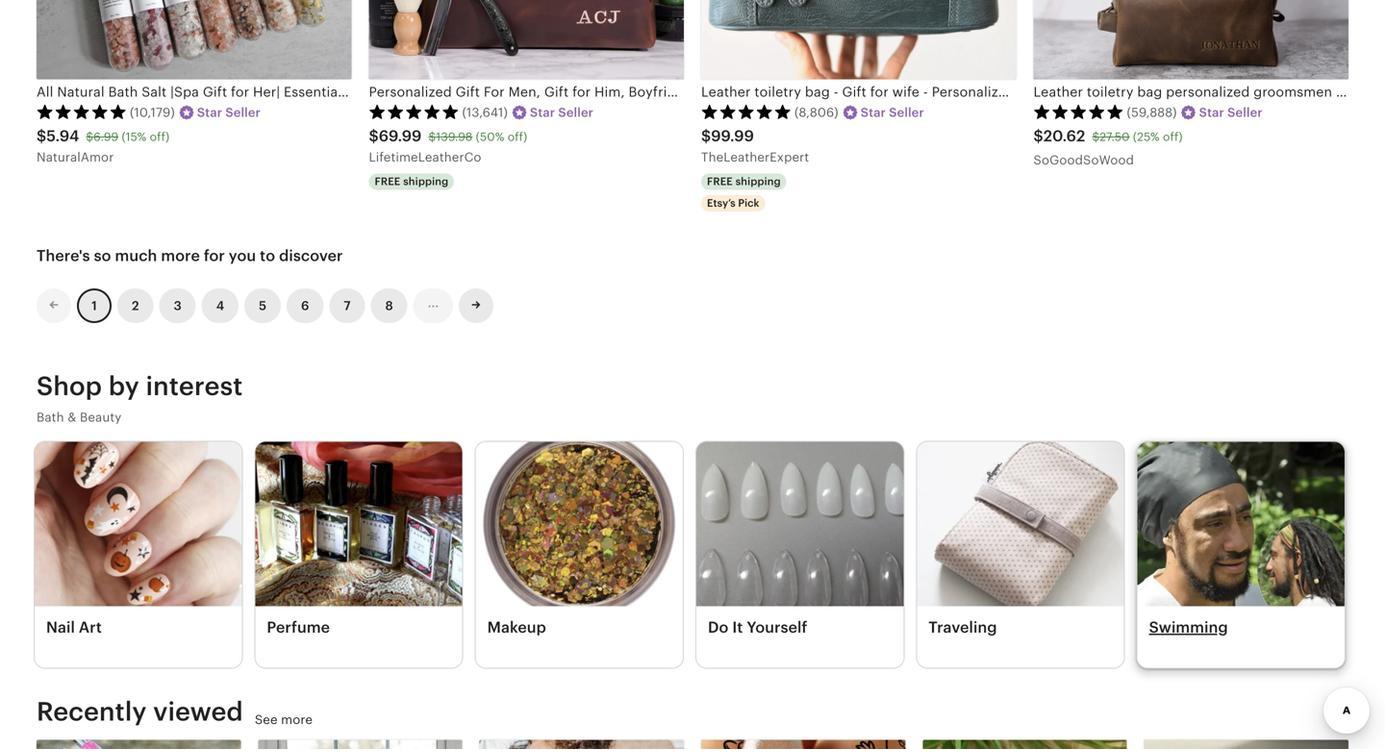 Task type: vqa. For each thing, say whether or not it's contained in the screenshot.
left now
no



Task type: describe. For each thing, give the bounding box(es) containing it.
off) for 5.94
[[150, 130, 170, 143]]

4 link
[[202, 289, 239, 323]]

1
[[92, 299, 97, 313]]

(15%
[[122, 130, 147, 143]]

2
[[132, 299, 139, 313]]

it
[[733, 619, 743, 637]]

5.94
[[46, 128, 79, 145]]

seller for 5.94
[[226, 105, 261, 120]]

personalized gift for men, gift for him, boyfriend gift, husband gift, unique gifts for men, gift for dad, valentine gift - lifetime leather image
[[369, 0, 684, 79]]

3 link
[[159, 289, 196, 323]]

off) for 20.62
[[1164, 130, 1184, 143]]

6 link
[[287, 289, 324, 323]]

see more
[[255, 713, 313, 727]]

viewed
[[153, 697, 243, 727]]

new baby gift personalised wooden name letter train with embroidered personalised gift bag image
[[258, 741, 463, 750]]

lifetimeleatherco
[[369, 150, 482, 165]]

(13,641)
[[462, 105, 508, 120]]

star seller for 20.62
[[1200, 105, 1263, 120]]

shop by interest bath & beauty
[[37, 372, 243, 425]]

sogoodsowood
[[1034, 153, 1135, 168]]

shipping for free shipping etsy's pick
[[736, 176, 781, 188]]

off) for 69.99
[[508, 130, 528, 143]]

8 link
[[371, 289, 408, 323]]

6
[[301, 299, 309, 313]]

4
[[216, 299, 224, 313]]

$ 69.99 $ 139.98 (50% off) lifetimeleatherco
[[369, 128, 528, 165]]

there's so much more for you to discover
[[37, 247, 343, 265]]

makeup link
[[475, 441, 684, 669]]

see
[[255, 713, 278, 727]]

seller for 20.62
[[1228, 105, 1263, 120]]

(25%
[[1134, 130, 1160, 143]]

star for 69.99
[[530, 105, 555, 120]]

leather toiletry bag - gift for wife - personalized gift for mom - anniversary gift ideas  - leather cosmetic bag - monogrammed make up bag image
[[702, 0, 1017, 79]]

139.98
[[436, 130, 473, 143]]

7
[[344, 299, 351, 313]]

69.99
[[379, 128, 422, 145]]

3 seller from the left
[[890, 105, 925, 120]]

egg stamp, chicken egg stamp, egg stamps, custom egg stamp, egg labels, mini egg stamp, farm stamp, eggs stamp, fresh egg stamp image
[[702, 741, 906, 750]]

star for 5.94
[[197, 105, 222, 120]]

art
[[79, 619, 102, 637]]

discover
[[279, 247, 343, 265]]

traveling link
[[917, 441, 1126, 669]]

$ inside $ 20.62 $ 27.50 (25% off)
[[1093, 130, 1100, 143]]

shipping for free shipping
[[403, 176, 449, 188]]

handmade ceramic mug with handpainted chequered pattern / mug with olive green pattern image
[[1145, 741, 1349, 750]]

swimming
[[1150, 619, 1229, 637]]

nail
[[46, 619, 75, 637]]

so
[[94, 247, 111, 265]]

free shipping
[[375, 176, 449, 188]]

$ inside $ 99.99 theleatherexpert
[[702, 128, 711, 145]]

(50%
[[476, 130, 505, 143]]

1 vertical spatial more
[[281, 713, 313, 727]]

... link
[[414, 289, 453, 323]]

5
[[259, 299, 267, 313]]

2 link
[[117, 289, 154, 323]]

traveling
[[929, 619, 998, 637]]

...
[[428, 296, 439, 310]]

pencil pen | teacher appreciation | teacher's day | teacher gift | refillable gel pen image
[[37, 741, 241, 750]]



Task type: locate. For each thing, give the bounding box(es) containing it.
8
[[385, 299, 393, 313]]

star seller right (10,179)
[[197, 105, 261, 120]]

5 out of 5 stars image for 69.99
[[369, 104, 460, 119]]

seller down all natural bath salt |spa gift for her| essential oils scented| gift for her| wedding favor| bridesmaid gift| christmas gift image
[[226, 105, 261, 120]]

off) inside $ 69.99 $ 139.98 (50% off) lifetimeleatherco
[[508, 130, 528, 143]]

6.99
[[94, 130, 119, 143]]

seller down leather toiletry bag - gift for wife - personalized gift for mom - anniversary gift ideas  - leather cosmetic bag - monogrammed make up bag image
[[890, 105, 925, 120]]

5 out of 5 stars image for 5.94
[[37, 104, 127, 119]]

(59,888)
[[1128, 105, 1178, 120]]

3 5 out of 5 stars image from the left
[[702, 104, 792, 119]]

do
[[708, 619, 729, 637]]

by
[[109, 372, 139, 401]]

5 out of 5 stars image up 69.99
[[369, 104, 460, 119]]

star right (13,641)
[[530, 105, 555, 120]]

much
[[115, 247, 157, 265]]

pick
[[739, 197, 760, 209]]

99.99
[[711, 128, 755, 145]]

2 horizontal spatial off)
[[1164, 130, 1184, 143]]

$ 5.94 $ 6.99 (15% off) naturalamor
[[37, 128, 170, 165]]

1 5 out of 5 stars image from the left
[[37, 104, 127, 119]]

there's
[[37, 247, 90, 265]]

shipping inside "free shipping etsy's pick"
[[736, 176, 781, 188]]

2 off) from the left
[[508, 130, 528, 143]]

1 seller from the left
[[226, 105, 261, 120]]

5 out of 5 stars image
[[37, 104, 127, 119], [369, 104, 460, 119], [702, 104, 792, 119], [1034, 104, 1125, 119]]

etsy's
[[707, 197, 736, 209]]

27.50
[[1100, 130, 1130, 143]]

off) right (50%
[[508, 130, 528, 143]]

&
[[68, 411, 76, 425]]

3 star seller from the left
[[861, 105, 925, 120]]

1 horizontal spatial free
[[707, 176, 733, 188]]

personalized train name with magnets christmas gift toddler wooden toy birthday boy baby shower baptism gift newborn keepsake gift easter image
[[480, 741, 684, 750]]

recently
[[37, 697, 147, 727]]

star seller right (59,888)
[[1200, 105, 1263, 120]]

free up etsy's
[[707, 176, 733, 188]]

theleatherexpert
[[702, 150, 810, 165]]

star right (10,179)
[[197, 105, 222, 120]]

shipping up pick
[[736, 176, 781, 188]]

2 5 out of 5 stars image from the left
[[369, 104, 460, 119]]

5 link
[[245, 289, 281, 323]]

2 free from the left
[[707, 176, 733, 188]]

seller
[[226, 105, 261, 120], [559, 105, 594, 120], [890, 105, 925, 120], [1228, 105, 1263, 120]]

1 star seller from the left
[[197, 105, 261, 120]]

do it yourself
[[708, 619, 808, 637]]

yourself
[[747, 619, 808, 637]]

(8,806)
[[795, 105, 839, 120]]

seller down personalized gift for men, gift for him, boyfriend gift, husband gift, unique gifts for men, gift for dad, valentine gift - lifetime leather image
[[559, 105, 594, 120]]

4 seller from the left
[[1228, 105, 1263, 120]]

star seller for 5.94
[[197, 105, 261, 120]]

nail art
[[46, 619, 102, 637]]

5 out of 5 stars image for 20.62
[[1034, 104, 1125, 119]]

star seller
[[197, 105, 261, 120], [530, 105, 594, 120], [861, 105, 925, 120], [1200, 105, 1263, 120]]

to
[[260, 247, 275, 265]]

4 star seller from the left
[[1200, 105, 1263, 120]]

1 horizontal spatial more
[[281, 713, 313, 727]]

2 star from the left
[[530, 105, 555, 120]]

recently viewed
[[37, 697, 243, 727]]

free inside "free shipping etsy's pick"
[[707, 176, 733, 188]]

free down lifetimeleatherco
[[375, 176, 401, 188]]

4 star from the left
[[1200, 105, 1225, 120]]

1 shipping from the left
[[403, 176, 449, 188]]

star seller right (8,806)
[[861, 105, 925, 120]]

shipping down lifetimeleatherco
[[403, 176, 449, 188]]

see more link
[[255, 711, 313, 729]]

off) down (10,179)
[[150, 130, 170, 143]]

more
[[161, 247, 200, 265], [281, 713, 313, 727]]

seller down leather toiletry bag personalized groomsmen gifts leather dopp kit personalized gift for him mens dopp kit for men, unique letters image
[[1228, 105, 1263, 120]]

leather toiletry bag personalized groomsmen gifts leather dopp kit personalized gift for him mens dopp kit for men, unique letters image
[[1034, 0, 1349, 79]]

bath
[[37, 411, 64, 425]]

shop
[[37, 372, 102, 401]]

star
[[197, 105, 222, 120], [530, 105, 555, 120], [861, 105, 886, 120], [1200, 105, 1225, 120]]

perfume link
[[254, 441, 464, 669]]

you
[[229, 247, 256, 265]]

0 horizontal spatial shipping
[[403, 176, 449, 188]]

2 seller from the left
[[559, 105, 594, 120]]

free for free shipping etsy's pick
[[707, 176, 733, 188]]

7 link
[[330, 289, 365, 323]]

free
[[375, 176, 401, 188], [707, 176, 733, 188]]

0 horizontal spatial off)
[[150, 130, 170, 143]]

1 horizontal spatial shipping
[[736, 176, 781, 188]]

do it yourself link
[[696, 441, 905, 669]]

all natural bath salt |spa gift for her| essential oils scented| gift for her| wedding favor| bridesmaid gift| christmas gift image
[[37, 0, 352, 79]]

$
[[37, 128, 46, 145], [369, 128, 379, 145], [702, 128, 711, 145], [1034, 128, 1044, 145], [86, 130, 94, 143], [429, 130, 436, 143], [1093, 130, 1100, 143]]

(10,179)
[[130, 105, 175, 120]]

free shipping etsy's pick
[[707, 176, 781, 209]]

custom face stickers, personalized stickers, custom party favors, 30th birthday decorations, 40th birthday party favors, bachelor party image
[[923, 741, 1128, 750]]

5 out of 5 stars image up '20.62'
[[1034, 104, 1125, 119]]

more right see
[[281, 713, 313, 727]]

interest
[[146, 372, 243, 401]]

1 horizontal spatial off)
[[508, 130, 528, 143]]

seller for 69.99
[[559, 105, 594, 120]]

beauty
[[80, 411, 122, 425]]

1 link
[[77, 289, 112, 323]]

off) inside $ 5.94 $ 6.99 (15% off) naturalamor
[[150, 130, 170, 143]]

2 star seller from the left
[[530, 105, 594, 120]]

free for free shipping
[[375, 176, 401, 188]]

star right (8,806)
[[861, 105, 886, 120]]

1 star from the left
[[197, 105, 222, 120]]

naturalamor
[[37, 150, 114, 165]]

off) inside $ 20.62 $ 27.50 (25% off)
[[1164, 130, 1184, 143]]

off) right (25%
[[1164, 130, 1184, 143]]

$ 99.99 theleatherexpert
[[702, 128, 810, 165]]

star for 20.62
[[1200, 105, 1225, 120]]

makeup
[[488, 619, 547, 637]]

1 free from the left
[[375, 176, 401, 188]]

3
[[174, 299, 182, 313]]

off)
[[150, 130, 170, 143], [508, 130, 528, 143], [1164, 130, 1184, 143]]

star right (59,888)
[[1200, 105, 1225, 120]]

for
[[204, 247, 225, 265]]

shipping
[[403, 176, 449, 188], [736, 176, 781, 188]]

1 off) from the left
[[150, 130, 170, 143]]

5 out of 5 stars image up 99.99
[[702, 104, 792, 119]]

5 out of 5 stars image up 5.94
[[37, 104, 127, 119]]

3 off) from the left
[[1164, 130, 1184, 143]]

0 horizontal spatial more
[[161, 247, 200, 265]]

$ 20.62 $ 27.50 (25% off)
[[1034, 128, 1184, 145]]

3 star from the left
[[861, 105, 886, 120]]

20.62
[[1044, 128, 1086, 145]]

swimming link
[[1137, 441, 1346, 669]]

0 horizontal spatial free
[[375, 176, 401, 188]]

2 shipping from the left
[[736, 176, 781, 188]]

0 vertical spatial more
[[161, 247, 200, 265]]

more left for
[[161, 247, 200, 265]]

nail art link
[[34, 441, 243, 669]]

star seller right (13,641)
[[530, 105, 594, 120]]

star seller for 69.99
[[530, 105, 594, 120]]

perfume
[[267, 619, 330, 637]]

4 5 out of 5 stars image from the left
[[1034, 104, 1125, 119]]



